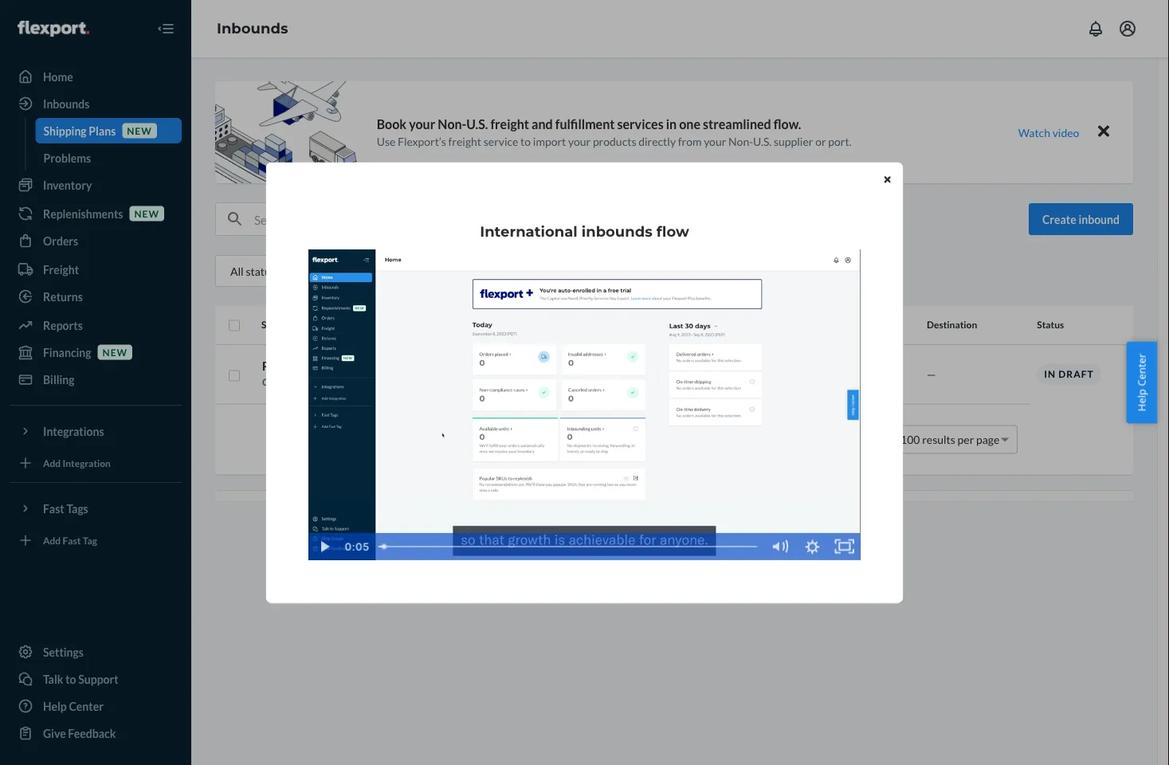 Task type: locate. For each thing, give the bounding box(es) containing it.
international inbounds flow
[[480, 223, 689, 240]]

help center button
[[1127, 342, 1157, 423]]

video element
[[309, 250, 860, 560]]

inbounds
[[582, 223, 653, 240]]



Task type: describe. For each thing, give the bounding box(es) containing it.
close image
[[884, 175, 891, 184]]

center
[[1134, 354, 1149, 386]]

help center
[[1134, 354, 1149, 412]]

international
[[480, 223, 578, 240]]

international inbounds flow dialog
[[266, 162, 903, 603]]

help
[[1134, 389, 1149, 412]]

flow
[[657, 223, 689, 240]]



Task type: vqa. For each thing, say whether or not it's contained in the screenshot.
Help Center
yes



